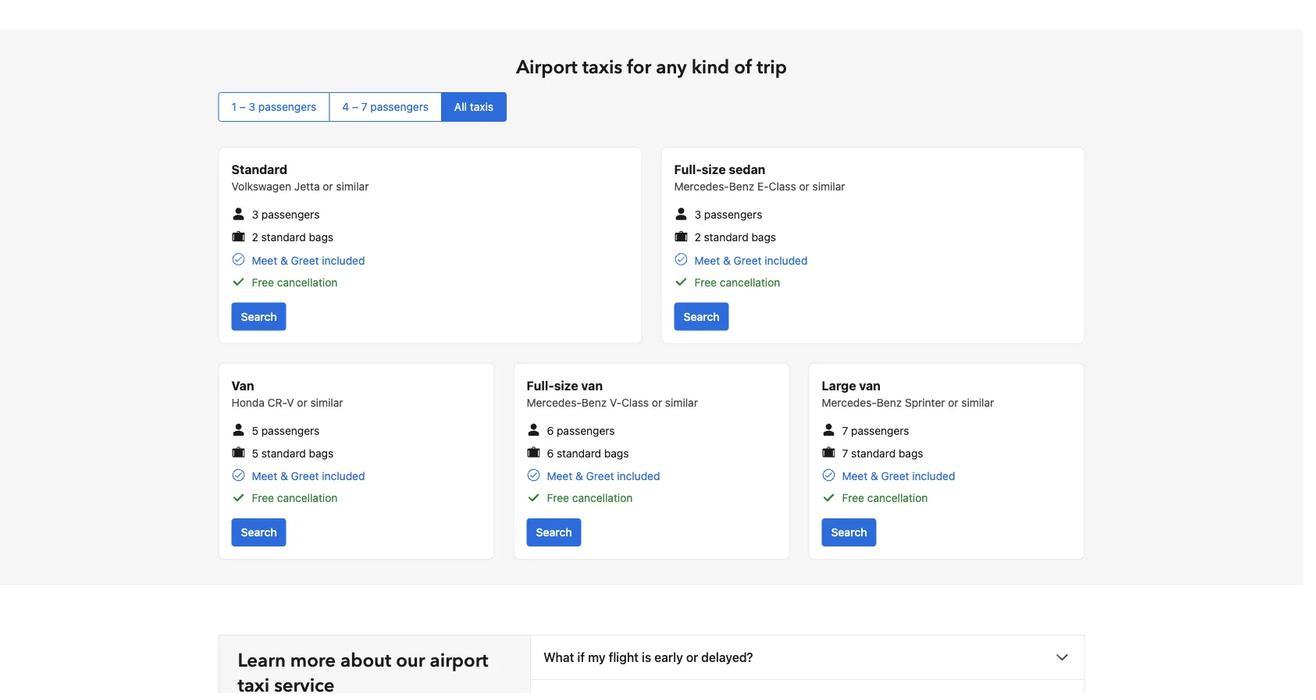 Task type: vqa. For each thing, say whether or not it's contained in the screenshot.
Built in 1914, this downtown Toronto hotel blends historic charm and elegance with modern conveniences. St. Lawrence Market and the Hockey Hall of Fame are less than 10 minutes' walk away. Accommodations at this all-suite hotel are furnished with a variety of thoughtful amenities, including microwaves, refrigerators and coffeemakers. They also feature separate sleeping, dining and working areas. One King West Hotel and Residence has an on-site fitness centre along with a restaurant and a bar. One King West Hotel and Residence is 750 metres from the Roy Thomson Hall. Billy Bishop Toronto City Airport is 3.8 km away.
no



Task type: locate. For each thing, give the bounding box(es) containing it.
greet down 'e-'
[[734, 254, 762, 267]]

& for cr-
[[280, 470, 288, 483]]

cancellation
[[277, 276, 338, 289], [720, 276, 781, 289], [277, 492, 338, 505], [572, 492, 633, 505], [868, 492, 928, 505]]

learn more about our airport taxi service
[[238, 648, 488, 694]]

greet down jetta
[[291, 254, 319, 267]]

search for mercedes-
[[831, 527, 868, 539]]

cancellation for mercedes-
[[868, 492, 928, 505]]

standard down the full-size sedan mercedes-benz e-class or similar
[[704, 231, 749, 244]]

greet
[[291, 254, 319, 267], [734, 254, 762, 267], [291, 470, 319, 483], [586, 470, 614, 483], [882, 470, 910, 483]]

or inside large van mercedes-benz sprinter or similar
[[948, 396, 959, 409]]

free for cr-
[[252, 492, 274, 505]]

class for van
[[622, 396, 649, 409]]

0 horizontal spatial full-
[[527, 378, 554, 393]]

standard down 6 passengers
[[557, 447, 602, 460]]

greet down 7 standard bags
[[882, 470, 910, 483]]

0 vertical spatial 6
[[547, 425, 554, 437]]

size inside the full-size sedan mercedes-benz e-class or similar
[[702, 162, 726, 177]]

&
[[280, 254, 288, 267], [723, 254, 731, 267], [280, 470, 288, 483], [576, 470, 583, 483], [871, 470, 879, 483]]

2 2 standard bags from the left
[[695, 231, 776, 244]]

v
[[287, 396, 294, 409]]

passengers down 'e-'
[[704, 208, 763, 221]]

1 horizontal spatial 3 passengers
[[695, 208, 763, 221]]

benz for sedan
[[729, 180, 755, 193]]

taxis right all
[[470, 101, 494, 114]]

2 standard bags down 'e-'
[[695, 231, 776, 244]]

free for jetta
[[252, 276, 274, 289]]

6
[[547, 425, 554, 437], [547, 447, 554, 460]]

v-
[[610, 396, 622, 409]]

search button for jetta
[[232, 303, 286, 331]]

mercedes- down the sedan
[[674, 180, 729, 193]]

4 – 7 passengers
[[342, 101, 429, 114]]

& for jetta
[[280, 254, 288, 267]]

full- inside full-size van mercedes-benz v-class or similar
[[527, 378, 554, 393]]

meet & greet included down "5 standard bags"
[[252, 470, 365, 483]]

standard
[[261, 231, 306, 244], [704, 231, 749, 244], [262, 447, 306, 460], [557, 447, 602, 460], [851, 447, 896, 460]]

6 up 6 standard bags
[[547, 425, 554, 437]]

2 3 passengers from the left
[[695, 208, 763, 221]]

standard for cr-
[[262, 447, 306, 460]]

mercedes- up 6 passengers
[[527, 396, 582, 409]]

7
[[361, 101, 368, 114], [842, 425, 849, 437], [842, 447, 849, 460]]

similar
[[336, 180, 369, 193], [813, 180, 846, 193], [310, 396, 343, 409], [665, 396, 698, 409], [962, 396, 995, 409]]

bags down 6 passengers
[[605, 447, 629, 460]]

search
[[241, 310, 277, 323], [684, 310, 720, 323], [241, 527, 277, 539], [536, 527, 572, 539], [831, 527, 868, 539]]

bags for mercedes-
[[899, 447, 924, 460]]

similar right v-
[[665, 396, 698, 409]]

search button for mercedes-
[[822, 519, 877, 547]]

3 passengers
[[252, 208, 320, 221], [695, 208, 763, 221]]

1 vertical spatial 5
[[252, 447, 259, 460]]

bags
[[309, 231, 334, 244], [752, 231, 776, 244], [309, 447, 334, 460], [605, 447, 629, 460], [899, 447, 924, 460]]

1 van from the left
[[581, 378, 603, 393]]

search button
[[232, 303, 286, 331], [674, 303, 729, 331], [232, 519, 286, 547], [527, 519, 582, 547], [822, 519, 877, 547]]

taxis inside sort results by element
[[470, 101, 494, 114]]

5 for 5 standard bags
[[252, 447, 259, 460]]

or right v-
[[652, 396, 663, 409]]

2 horizontal spatial benz
[[877, 396, 902, 409]]

5 down honda
[[252, 425, 259, 437]]

or right v
[[297, 396, 308, 409]]

0 vertical spatial full-
[[674, 162, 702, 177]]

free for sedan
[[695, 276, 717, 289]]

0 vertical spatial taxis
[[582, 55, 623, 80]]

2 2 from the left
[[695, 231, 701, 244]]

class for sedan
[[769, 180, 796, 193]]

3 for standard
[[252, 208, 259, 221]]

mercedes- down large
[[822, 396, 877, 409]]

0 vertical spatial 5
[[252, 425, 259, 437]]

3
[[249, 101, 255, 114], [252, 208, 259, 221], [695, 208, 702, 221]]

mercedes- inside full-size van mercedes-benz v-class or similar
[[527, 396, 582, 409]]

cr-
[[268, 396, 287, 409]]

1 horizontal spatial class
[[769, 180, 796, 193]]

bags for sedan
[[752, 231, 776, 244]]

– for 3
[[240, 101, 246, 114]]

2 horizontal spatial mercedes-
[[822, 396, 877, 409]]

passengers up "5 standard bags"
[[262, 425, 320, 437]]

7 passengers
[[842, 425, 910, 437]]

0 horizontal spatial 2 standard bags
[[252, 231, 334, 244]]

2 – from the left
[[352, 101, 359, 114]]

delayed?
[[702, 651, 754, 666]]

meet
[[252, 254, 277, 267], [695, 254, 720, 267], [252, 470, 277, 483], [547, 470, 573, 483], [842, 470, 868, 483]]

meet for sedan
[[695, 254, 720, 267]]

size up 6 passengers
[[554, 378, 578, 393]]

1 2 from the left
[[252, 231, 258, 244]]

1 horizontal spatial taxis
[[582, 55, 623, 80]]

included for mercedes-
[[913, 470, 956, 483]]

taxis for airport
[[582, 55, 623, 80]]

3 passengers down 'e-'
[[695, 208, 763, 221]]

1 – from the left
[[240, 101, 246, 114]]

2 6 from the top
[[547, 447, 554, 460]]

full- inside the full-size sedan mercedes-benz e-class or similar
[[674, 162, 702, 177]]

if
[[578, 651, 585, 666]]

standard down '7 passengers'
[[851, 447, 896, 460]]

5
[[252, 425, 259, 437], [252, 447, 259, 460]]

7 right 4
[[361, 101, 368, 114]]

or right jetta
[[323, 180, 333, 193]]

benz
[[729, 180, 755, 193], [582, 396, 607, 409], [877, 396, 902, 409]]

– right 1
[[240, 101, 246, 114]]

4
[[342, 101, 349, 114]]

bags down '7 passengers'
[[899, 447, 924, 460]]

class
[[769, 180, 796, 193], [622, 396, 649, 409]]

benz inside full-size van mercedes-benz v-class or similar
[[582, 396, 607, 409]]

van right large
[[860, 378, 881, 393]]

0 horizontal spatial taxis
[[470, 101, 494, 114]]

passengers
[[258, 101, 317, 114], [371, 101, 429, 114], [262, 208, 320, 221], [704, 208, 763, 221], [262, 425, 320, 437], [557, 425, 615, 437], [851, 425, 910, 437]]

similar right 'e-'
[[813, 180, 846, 193]]

1 horizontal spatial –
[[352, 101, 359, 114]]

meet & greet included down jetta
[[252, 254, 365, 267]]

2 5 from the top
[[252, 447, 259, 460]]

1 vertical spatial full-
[[527, 378, 554, 393]]

similar inside standard volkswagen jetta or similar
[[336, 180, 369, 193]]

0 horizontal spatial mercedes-
[[527, 396, 582, 409]]

0 vertical spatial size
[[702, 162, 726, 177]]

search for sedan
[[684, 310, 720, 323]]

similar inside van honda cr-v or similar
[[310, 396, 343, 409]]

meet & greet included down 7 standard bags
[[842, 470, 956, 483]]

meet & greet included for jetta
[[252, 254, 365, 267]]

similar right jetta
[[336, 180, 369, 193]]

benz up '7 passengers'
[[877, 396, 902, 409]]

benz left v-
[[582, 396, 607, 409]]

7 for 7 passengers
[[842, 425, 849, 437]]

0 vertical spatial class
[[769, 180, 796, 193]]

free cancellation for van
[[547, 492, 633, 505]]

meet & greet included down 'e-'
[[695, 254, 808, 267]]

2 standard bags
[[252, 231, 334, 244], [695, 231, 776, 244]]

or right 'e-'
[[799, 180, 810, 193]]

bags for jetta
[[309, 231, 334, 244]]

van inside large van mercedes-benz sprinter or similar
[[860, 378, 881, 393]]

meet & greet included for sedan
[[695, 254, 808, 267]]

similar right v
[[310, 396, 343, 409]]

free for van
[[547, 492, 569, 505]]

1 vertical spatial 7
[[842, 425, 849, 437]]

1 horizontal spatial 2 standard bags
[[695, 231, 776, 244]]

my
[[588, 651, 606, 666]]

free cancellation
[[252, 276, 338, 289], [695, 276, 781, 289], [252, 492, 338, 505], [547, 492, 633, 505], [842, 492, 928, 505]]

sedan
[[729, 162, 766, 177]]

greet down 6 standard bags
[[586, 470, 614, 483]]

– right 4
[[352, 101, 359, 114]]

class inside full-size van mercedes-benz v-class or similar
[[622, 396, 649, 409]]

passengers down jetta
[[262, 208, 320, 221]]

meet & greet included for mercedes-
[[842, 470, 956, 483]]

bags down 'e-'
[[752, 231, 776, 244]]

benz inside the full-size sedan mercedes-benz e-class or similar
[[729, 180, 755, 193]]

0 horizontal spatial 3 passengers
[[252, 208, 320, 221]]

cancellation for jetta
[[277, 276, 338, 289]]

large van mercedes-benz sprinter or similar
[[822, 378, 995, 409]]

2 standard bags down jetta
[[252, 231, 334, 244]]

standard for jetta
[[261, 231, 306, 244]]

passengers for van
[[262, 425, 320, 437]]

1 3 passengers from the left
[[252, 208, 320, 221]]

class inside the full-size sedan mercedes-benz e-class or similar
[[769, 180, 796, 193]]

3 passengers for size
[[695, 208, 763, 221]]

1 horizontal spatial full-
[[674, 162, 702, 177]]

1 vertical spatial taxis
[[470, 101, 494, 114]]

all
[[455, 101, 467, 114]]

2 vertical spatial 7
[[842, 447, 849, 460]]

included
[[322, 254, 365, 267], [765, 254, 808, 267], [322, 470, 365, 483], [617, 470, 660, 483], [913, 470, 956, 483]]

taxis left for
[[582, 55, 623, 80]]

size left the sedan
[[702, 162, 726, 177]]

& for van
[[576, 470, 583, 483]]

0 horizontal spatial –
[[240, 101, 246, 114]]

or
[[323, 180, 333, 193], [799, 180, 810, 193], [297, 396, 308, 409], [652, 396, 663, 409], [948, 396, 959, 409], [686, 651, 698, 666]]

greet down "5 standard bags"
[[291, 470, 319, 483]]

included for sedan
[[765, 254, 808, 267]]

3 inside sort results by element
[[249, 101, 255, 114]]

size
[[702, 162, 726, 177], [554, 378, 578, 393]]

what if my flight is early or delayed? button
[[531, 636, 1085, 680]]

6 down 6 passengers
[[547, 447, 554, 460]]

size inside full-size van mercedes-benz v-class or similar
[[554, 378, 578, 393]]

3 passengers down jetta
[[252, 208, 320, 221]]

any
[[656, 55, 687, 80]]

0 horizontal spatial size
[[554, 378, 578, 393]]

standard down 5 passengers
[[262, 447, 306, 460]]

0 horizontal spatial van
[[581, 378, 603, 393]]

5 for 5 passengers
[[252, 425, 259, 437]]

2 standard bags for sedan
[[695, 231, 776, 244]]

0 horizontal spatial benz
[[582, 396, 607, 409]]

included for van
[[617, 470, 660, 483]]

1 horizontal spatial 2
[[695, 231, 701, 244]]

greet for mercedes-
[[882, 470, 910, 483]]

passengers for full-size sedan
[[704, 208, 763, 221]]

7 up 7 standard bags
[[842, 425, 849, 437]]

6 for 6 standard bags
[[547, 447, 554, 460]]

sort results by element
[[218, 92, 1085, 122]]

early
[[655, 651, 683, 666]]

0 vertical spatial 7
[[361, 101, 368, 114]]

or inside what if my flight is early or delayed? 'dropdown button'
[[686, 651, 698, 666]]

full- for full-size sedan
[[674, 162, 702, 177]]

van up 6 passengers
[[581, 378, 603, 393]]

5 down 5 passengers
[[252, 447, 259, 460]]

passengers for full-size van
[[557, 425, 615, 437]]

search button for sedan
[[674, 303, 729, 331]]

3 down volkswagen
[[252, 208, 259, 221]]

or right early
[[686, 651, 698, 666]]

or right sprinter
[[948, 396, 959, 409]]

bags down jetta
[[309, 231, 334, 244]]

similar right sprinter
[[962, 396, 995, 409]]

1 vertical spatial 6
[[547, 447, 554, 460]]

–
[[240, 101, 246, 114], [352, 101, 359, 114]]

passengers up 6 standard bags
[[557, 425, 615, 437]]

1 5 from the top
[[252, 425, 259, 437]]

benz down the sedan
[[729, 180, 755, 193]]

1 2 standard bags from the left
[[252, 231, 334, 244]]

what if my flight is early or delayed?
[[544, 651, 754, 666]]

free
[[252, 276, 274, 289], [695, 276, 717, 289], [252, 492, 274, 505], [547, 492, 569, 505], [842, 492, 865, 505]]

7 down '7 passengers'
[[842, 447, 849, 460]]

1 horizontal spatial benz
[[729, 180, 755, 193]]

7 inside sort results by element
[[361, 101, 368, 114]]

passengers up 7 standard bags
[[851, 425, 910, 437]]

cancellation for van
[[572, 492, 633, 505]]

1 6 from the top
[[547, 425, 554, 437]]

1 horizontal spatial van
[[860, 378, 881, 393]]

1 horizontal spatial size
[[702, 162, 726, 177]]

meet & greet included
[[252, 254, 365, 267], [695, 254, 808, 267], [252, 470, 365, 483], [547, 470, 660, 483], [842, 470, 956, 483]]

taxis
[[582, 55, 623, 80], [470, 101, 494, 114]]

benz inside large van mercedes-benz sprinter or similar
[[877, 396, 902, 409]]

1 vertical spatial class
[[622, 396, 649, 409]]

0 horizontal spatial 2
[[252, 231, 258, 244]]

3 right 1
[[249, 101, 255, 114]]

standard down volkswagen
[[261, 231, 306, 244]]

passengers right 4
[[371, 101, 429, 114]]

cancellation for sedan
[[720, 276, 781, 289]]

meet & greet included down 6 standard bags
[[547, 470, 660, 483]]

taxi
[[238, 673, 270, 694]]

free cancellation for sedan
[[695, 276, 781, 289]]

mercedes- inside the full-size sedan mercedes-benz e-class or similar
[[674, 180, 729, 193]]

bags down 5 passengers
[[309, 447, 334, 460]]

2 van from the left
[[860, 378, 881, 393]]

full-
[[674, 162, 702, 177], [527, 378, 554, 393]]

passengers for standard
[[262, 208, 320, 221]]

2
[[252, 231, 258, 244], [695, 231, 701, 244]]

3 passengers for volkswagen
[[252, 208, 320, 221]]

0 horizontal spatial class
[[622, 396, 649, 409]]

mercedes-
[[674, 180, 729, 193], [527, 396, 582, 409], [822, 396, 877, 409]]

1 horizontal spatial mercedes-
[[674, 180, 729, 193]]

6 standard bags
[[547, 447, 629, 460]]

learn
[[238, 648, 286, 674]]

bags for cr-
[[309, 447, 334, 460]]

1 vertical spatial size
[[554, 378, 578, 393]]

similar inside large van mercedes-benz sprinter or similar
[[962, 396, 995, 409]]

3 down the full-size sedan mercedes-benz e-class or similar
[[695, 208, 702, 221]]

2 for size
[[695, 231, 701, 244]]

full- left the sedan
[[674, 162, 702, 177]]

5 standard bags
[[252, 447, 334, 460]]

van
[[581, 378, 603, 393], [860, 378, 881, 393]]

full- up 6 passengers
[[527, 378, 554, 393]]

3 for full-
[[695, 208, 702, 221]]



Task type: describe. For each thing, give the bounding box(es) containing it.
about
[[341, 648, 391, 674]]

mercedes- inside large van mercedes-benz sprinter or similar
[[822, 396, 877, 409]]

free for mercedes-
[[842, 492, 865, 505]]

full- for full-size van
[[527, 378, 554, 393]]

full-size van mercedes-benz v-class or similar
[[527, 378, 698, 409]]

6 for 6 passengers
[[547, 425, 554, 437]]

our
[[396, 648, 425, 674]]

search for cr-
[[241, 527, 277, 539]]

or inside the full-size sedan mercedes-benz e-class or similar
[[799, 180, 810, 193]]

is
[[642, 651, 652, 666]]

airport
[[430, 648, 488, 674]]

flight
[[609, 651, 639, 666]]

taxis for all
[[470, 101, 494, 114]]

free cancellation for jetta
[[252, 276, 338, 289]]

meet for mercedes-
[[842, 470, 868, 483]]

cancellation for cr-
[[277, 492, 338, 505]]

7 for 7 standard bags
[[842, 447, 849, 460]]

large
[[822, 378, 857, 393]]

or inside van honda cr-v or similar
[[297, 396, 308, 409]]

honda
[[232, 396, 265, 409]]

airport taxis for any kind of trip
[[516, 55, 787, 80]]

meet & greet included for cr-
[[252, 470, 365, 483]]

greet for jetta
[[291, 254, 319, 267]]

2 standard bags for jetta
[[252, 231, 334, 244]]

e-
[[758, 180, 769, 193]]

7 standard bags
[[842, 447, 924, 460]]

meet for van
[[547, 470, 573, 483]]

& for sedan
[[723, 254, 731, 267]]

kind
[[692, 55, 730, 80]]

passengers for large van
[[851, 425, 910, 437]]

bags for van
[[605, 447, 629, 460]]

& for mercedes-
[[871, 470, 879, 483]]

similar inside full-size van mercedes-benz v-class or similar
[[665, 396, 698, 409]]

or inside standard volkswagen jetta or similar
[[323, 180, 333, 193]]

greet for cr-
[[291, 470, 319, 483]]

mercedes- for van
[[527, 396, 582, 409]]

passengers right 1
[[258, 101, 317, 114]]

meet for jetta
[[252, 254, 277, 267]]

jetta
[[294, 180, 320, 193]]

search button for cr-
[[232, 519, 286, 547]]

for
[[627, 55, 652, 80]]

5 passengers
[[252, 425, 320, 437]]

standard volkswagen jetta or similar
[[232, 162, 369, 193]]

1
[[232, 101, 237, 114]]

search button for van
[[527, 519, 582, 547]]

6 passengers
[[547, 425, 615, 437]]

van
[[232, 378, 254, 393]]

included for cr-
[[322, 470, 365, 483]]

2 for volkswagen
[[252, 231, 258, 244]]

greet for van
[[586, 470, 614, 483]]

sprinter
[[905, 396, 946, 409]]

service
[[274, 673, 335, 694]]

included for jetta
[[322, 254, 365, 267]]

all taxis
[[455, 101, 494, 114]]

or inside full-size van mercedes-benz v-class or similar
[[652, 396, 663, 409]]

size for van
[[554, 378, 578, 393]]

standard
[[232, 162, 287, 177]]

similar inside the full-size sedan mercedes-benz e-class or similar
[[813, 180, 846, 193]]

mercedes- for sedan
[[674, 180, 729, 193]]

search for van
[[536, 527, 572, 539]]

– for 7
[[352, 101, 359, 114]]

trip
[[757, 55, 787, 80]]

airport
[[516, 55, 578, 80]]

van inside full-size van mercedes-benz v-class or similar
[[581, 378, 603, 393]]

search for jetta
[[241, 310, 277, 323]]

volkswagen
[[232, 180, 291, 193]]

more
[[290, 648, 336, 674]]

standard for van
[[557, 447, 602, 460]]

greet for sedan
[[734, 254, 762, 267]]

free cancellation for cr-
[[252, 492, 338, 505]]

free cancellation for mercedes-
[[842, 492, 928, 505]]

standard for sedan
[[704, 231, 749, 244]]

standard for mercedes-
[[851, 447, 896, 460]]

what
[[544, 651, 574, 666]]

full-size sedan mercedes-benz e-class or similar
[[674, 162, 846, 193]]

van honda cr-v or similar
[[232, 378, 343, 409]]

benz for van
[[582, 396, 607, 409]]

size for sedan
[[702, 162, 726, 177]]

of
[[734, 55, 752, 80]]

meet & greet included for van
[[547, 470, 660, 483]]

1 – 3 passengers
[[232, 101, 317, 114]]

meet for cr-
[[252, 470, 277, 483]]



